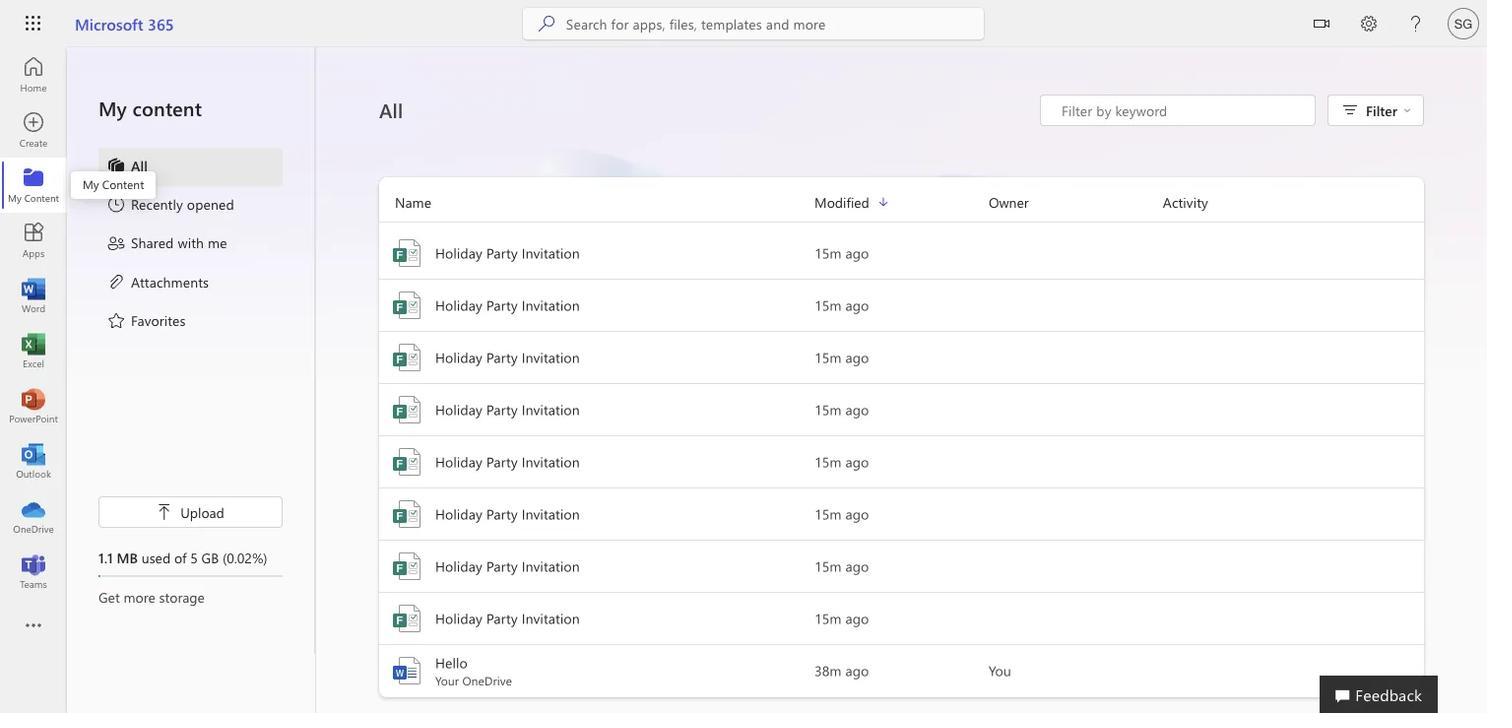 Task type: locate. For each thing, give the bounding box(es) containing it.
15m
[[815, 244, 842, 262], [815, 296, 842, 314], [815, 348, 842, 366], [815, 400, 842, 419], [815, 453, 842, 471], [815, 505, 842, 523], [815, 557, 842, 575], [815, 609, 842, 628]]

4 party from the top
[[487, 400, 518, 419]]

microsoft
[[75, 13, 143, 34]]

create image
[[24, 120, 43, 140]]

more
[[124, 588, 155, 606]]

hello
[[435, 654, 468, 672]]

get
[[99, 588, 120, 606]]

party for 3rd name holiday party invitation cell from the top of the page
[[487, 348, 518, 366]]

sg
[[1455, 16, 1473, 31]]

4 15m from the top
[[815, 400, 842, 419]]

hello your onedrive
[[435, 654, 512, 689]]

365
[[148, 13, 174, 34]]

0 vertical spatial my
[[99, 95, 127, 121]]

None search field
[[523, 8, 984, 39]]

excel image
[[24, 341, 43, 361]]

4 ago from the top
[[846, 400, 869, 419]]

party
[[487, 244, 518, 262], [487, 296, 518, 314], [487, 348, 518, 366], [487, 400, 518, 419], [487, 453, 518, 471], [487, 505, 518, 523], [487, 557, 518, 575], [487, 609, 518, 628]]

navigation
[[0, 47, 67, 599]]

get more storage
[[99, 588, 205, 606]]

5 15m ago from the top
[[815, 453, 869, 471]]

holiday
[[435, 244, 483, 262], [435, 296, 483, 314], [435, 348, 483, 366], [435, 400, 483, 419], [435, 453, 483, 471], [435, 505, 483, 523], [435, 557, 483, 575], [435, 609, 483, 628]]

used
[[142, 548, 171, 566]]

word image down the apps icon
[[24, 286, 43, 305]]

2 ago from the top
[[846, 296, 869, 314]]

0 horizontal spatial word image
[[24, 286, 43, 305]]

outlook image
[[24, 451, 43, 471]]

4 name holiday party invitation cell from the top
[[379, 394, 815, 426]]

you
[[989, 661, 1012, 680]]

row
[[379, 191, 1424, 223]]

9 ago from the top
[[846, 661, 869, 680]]

8 ago from the top
[[846, 609, 869, 628]]

sg button
[[1440, 0, 1488, 47]]

all inside menu
[[131, 156, 148, 174]]

15m for 4th name holiday party invitation cell from the bottom
[[815, 453, 842, 471]]

my content
[[99, 95, 202, 121]]

8 party from the top
[[487, 609, 518, 628]]


[[1404, 106, 1412, 114]]

feedback button
[[1320, 676, 1438, 713]]

15m for first name holiday party invitation cell from the bottom of the page
[[815, 609, 842, 628]]

1 vertical spatial my
[[83, 176, 99, 192]]

15m for 4th name holiday party invitation cell from the top of the page
[[815, 400, 842, 419]]

1 15m from the top
[[815, 244, 842, 262]]

8 holiday from the top
[[435, 609, 483, 628]]

4 holiday party invitation from the top
[[435, 400, 580, 419]]

my inside tooltip
[[83, 176, 99, 192]]

of
[[174, 548, 187, 566]]

3 name holiday party invitation cell from the top
[[379, 342, 815, 373]]

gb
[[201, 548, 219, 566]]

content
[[102, 176, 144, 192]]

all up name
[[379, 97, 403, 123]]

1.1
[[99, 548, 113, 566]]

2 party from the top
[[487, 296, 518, 314]]

word image
[[24, 286, 43, 305], [391, 655, 423, 687]]

1 ago from the top
[[846, 244, 869, 262]]

1 horizontal spatial word image
[[391, 655, 423, 687]]

5 15m from the top
[[815, 453, 842, 471]]

my content tooltip
[[71, 171, 156, 199]]

party for first name holiday party invitation cell from the bottom of the page
[[487, 609, 518, 628]]

7 holiday party invitation from the top
[[435, 557, 580, 575]]

my content element
[[0, 158, 67, 213]]

recently opened element
[[106, 194, 234, 218]]

8 15m from the top
[[815, 609, 842, 628]]

1 party from the top
[[487, 244, 518, 262]]

name hello cell
[[379, 653, 815, 689]]

my left content
[[83, 176, 99, 192]]

8 name holiday party invitation cell from the top
[[379, 603, 815, 634]]

3 party from the top
[[487, 348, 518, 366]]

5
[[190, 548, 198, 566]]

word image left your
[[391, 655, 423, 687]]

15m for 1st name holiday party invitation cell from the top
[[815, 244, 842, 262]]

party for 3rd name holiday party invitation cell from the bottom
[[487, 505, 518, 523]]

7 15m from the top
[[815, 557, 842, 575]]

3 15m from the top
[[815, 348, 842, 366]]

5 ago from the top
[[846, 453, 869, 471]]

0 horizontal spatial all
[[131, 156, 148, 174]]

6 15m ago from the top
[[815, 505, 869, 523]]

holiday party invitation for 4th name holiday party invitation cell from the top of the page
[[435, 400, 580, 419]]

holiday party invitation for first name holiday party invitation cell from the bottom of the page
[[435, 609, 580, 628]]

party for seventh name holiday party invitation cell from the top of the page
[[487, 557, 518, 575]]

with
[[178, 233, 204, 252]]

menu
[[99, 148, 283, 341]]

holiday party invitation for 4th name holiday party invitation cell from the bottom
[[435, 453, 580, 471]]

3 holiday party invitation from the top
[[435, 348, 580, 366]]

holiday party invitation for seventh name holiday party invitation cell from the top of the page
[[435, 557, 580, 575]]

all up content
[[131, 156, 148, 174]]

0 vertical spatial all
[[379, 97, 403, 123]]

1 vertical spatial word image
[[391, 655, 423, 687]]

1.1 mb used of 5 gb (0.02%)
[[99, 548, 268, 566]]

3 ago from the top
[[846, 348, 869, 366]]

2 holiday party invitation from the top
[[435, 296, 580, 314]]

2 15m from the top
[[815, 296, 842, 314]]

6 party from the top
[[487, 505, 518, 523]]

menu containing all
[[99, 148, 283, 341]]

8 holiday party invitation from the top
[[435, 609, 580, 628]]

7 ago from the top
[[846, 557, 869, 575]]

my for my content
[[83, 176, 99, 192]]

6 holiday party invitation from the top
[[435, 505, 580, 523]]

5 holiday party invitation from the top
[[435, 453, 580, 471]]

ago
[[846, 244, 869, 262], [846, 296, 869, 314], [846, 348, 869, 366], [846, 400, 869, 419], [846, 453, 869, 471], [846, 505, 869, 523], [846, 557, 869, 575], [846, 609, 869, 628], [846, 661, 869, 680]]

my left content in the top left of the page
[[99, 95, 127, 121]]

ago for 1st name holiday party invitation cell from the top
[[846, 244, 869, 262]]

word image inside name hello cell
[[391, 655, 423, 687]]

6 ago from the top
[[846, 505, 869, 523]]

1 15m ago from the top
[[815, 244, 869, 262]]

party for second name holiday party invitation cell
[[487, 296, 518, 314]]

15m ago
[[815, 244, 869, 262], [815, 296, 869, 314], [815, 348, 869, 366], [815, 400, 869, 419], [815, 453, 869, 471], [815, 505, 869, 523], [815, 557, 869, 575], [815, 609, 869, 628]]

7 party from the top
[[487, 557, 518, 575]]

8 15m ago from the top
[[815, 609, 869, 628]]

holiday party invitation
[[435, 244, 580, 262], [435, 296, 580, 314], [435, 348, 580, 366], [435, 400, 580, 419], [435, 453, 580, 471], [435, 505, 580, 523], [435, 557, 580, 575], [435, 609, 580, 628]]

2 invitation from the top
[[522, 296, 580, 314]]

ago for first name holiday party invitation cell from the bottom of the page
[[846, 609, 869, 628]]

6 holiday from the top
[[435, 505, 483, 523]]

all
[[379, 97, 403, 123], [131, 156, 148, 174]]

1 holiday from the top
[[435, 244, 483, 262]]

7 invitation from the top
[[522, 557, 580, 575]]

5 party from the top
[[487, 453, 518, 471]]

favorites
[[131, 311, 186, 329]]

(0.02%)
[[223, 548, 268, 566]]

1 horizontal spatial all
[[379, 97, 403, 123]]

1 vertical spatial all
[[131, 156, 148, 174]]

mb
[[117, 548, 138, 566]]

15m for 3rd name holiday party invitation cell from the bottom
[[815, 505, 842, 523]]

7 15m ago from the top
[[815, 557, 869, 575]]

onedrive image
[[24, 506, 43, 526]]

6 15m from the top
[[815, 505, 842, 523]]

displaying 9 out of 9 files. status
[[1040, 95, 1316, 126]]

7 name holiday party invitation cell from the top
[[379, 551, 815, 582]]

15m for seventh name holiday party invitation cell from the top of the page
[[815, 557, 842, 575]]

1 holiday party invitation from the top
[[435, 244, 580, 262]]

my
[[99, 95, 127, 121], [83, 176, 99, 192]]

Filter by keyword text field
[[1060, 100, 1305, 120]]

home image
[[24, 65, 43, 85]]

2 15m ago from the top
[[815, 296, 869, 314]]

38m ago
[[815, 661, 869, 680]]

my inside navigation
[[99, 95, 127, 121]]

name holiday party invitation cell
[[379, 237, 815, 269], [379, 290, 815, 321], [379, 342, 815, 373], [379, 394, 815, 426], [379, 446, 815, 478], [379, 498, 815, 530], [379, 551, 815, 582], [379, 603, 815, 634]]

content
[[133, 95, 202, 121]]

teams image
[[24, 562, 43, 581]]

owner
[[989, 193, 1029, 211]]

invitation
[[522, 244, 580, 262], [522, 296, 580, 314], [522, 348, 580, 366], [522, 400, 580, 419], [522, 453, 580, 471], [522, 505, 580, 523], [522, 557, 580, 575], [522, 609, 580, 628]]

view more apps image
[[24, 617, 43, 636]]

holiday party invitation for 3rd name holiday party invitation cell from the bottom
[[435, 505, 580, 523]]

3 holiday from the top
[[435, 348, 483, 366]]



Task type: vqa. For each thing, say whether or not it's contained in the screenshot.
PDF to the bottom
no



Task type: describe. For each thing, give the bounding box(es) containing it.
8 invitation from the top
[[522, 609, 580, 628]]

holiday party invitation for 1st name holiday party invitation cell from the top
[[435, 244, 580, 262]]

4 holiday from the top
[[435, 400, 483, 419]]

activity, column 4 of 4 column header
[[1163, 191, 1424, 214]]

your
[[435, 673, 459, 689]]

favorites element
[[106, 310, 186, 334]]

shared
[[131, 233, 174, 252]]

ago for 3rd name holiday party invitation cell from the top of the page
[[846, 348, 869, 366]]

ago for name hello cell
[[846, 661, 869, 680]]

ago for second name holiday party invitation cell
[[846, 296, 869, 314]]

my content left pane navigation navigation
[[67, 47, 315, 654]]

2 holiday from the top
[[435, 296, 483, 314]]

all element
[[106, 156, 148, 179]]

3 15m ago from the top
[[815, 348, 869, 366]]

party for 4th name holiday party invitation cell from the bottom
[[487, 453, 518, 471]]

my content
[[83, 176, 144, 192]]

15m for second name holiday party invitation cell
[[815, 296, 842, 314]]

15m for 3rd name holiday party invitation cell from the top of the page
[[815, 348, 842, 366]]

me
[[208, 233, 227, 252]]

owner button
[[989, 191, 1163, 214]]

activity
[[1163, 193, 1209, 211]]

6 invitation from the top
[[522, 505, 580, 523]]

powerpoint image
[[24, 396, 43, 416]]

menu inside my content left pane navigation navigation
[[99, 148, 283, 341]]

3 invitation from the top
[[522, 348, 580, 366]]

my for my content
[[99, 95, 127, 121]]

feedback
[[1356, 684, 1422, 705]]

filter
[[1366, 101, 1398, 119]]

ago for 4th name holiday party invitation cell from the top of the page
[[846, 400, 869, 419]]

recently opened
[[131, 195, 234, 213]]

name
[[395, 193, 431, 211]]

name button
[[379, 191, 815, 214]]

onedrive
[[462, 673, 512, 689]]

modified
[[815, 193, 870, 211]]

attachments
[[131, 272, 209, 290]]

row containing name
[[379, 191, 1424, 223]]

 button
[[1298, 0, 1346, 51]]

microsoft 365
[[75, 13, 174, 34]]

shared with me
[[131, 233, 227, 252]]

holiday party invitation for 3rd name holiday party invitation cell from the top of the page
[[435, 348, 580, 366]]

0 vertical spatial word image
[[24, 286, 43, 305]]

my content image
[[24, 175, 43, 195]]

5 name holiday party invitation cell from the top
[[379, 446, 815, 478]]

apps image
[[24, 231, 43, 250]]

ago for 3rd name holiday party invitation cell from the bottom
[[846, 505, 869, 523]]

1 invitation from the top
[[522, 244, 580, 262]]

ago for seventh name holiday party invitation cell from the top of the page
[[846, 557, 869, 575]]

ago for 4th name holiday party invitation cell from the bottom
[[846, 453, 869, 471]]

filter 
[[1366, 101, 1412, 119]]

party for 1st name holiday party invitation cell from the top
[[487, 244, 518, 262]]

2 name holiday party invitation cell from the top
[[379, 290, 815, 321]]

5 invitation from the top
[[522, 453, 580, 471]]


[[157, 504, 173, 520]]

microsoft 365 banner
[[0, 0, 1488, 51]]

storage
[[159, 588, 205, 606]]

4 15m ago from the top
[[815, 400, 869, 419]]

opened
[[187, 195, 234, 213]]

modified button
[[815, 191, 989, 214]]

6 name holiday party invitation cell from the top
[[379, 498, 815, 530]]

7 holiday from the top
[[435, 557, 483, 575]]

upload
[[180, 503, 224, 521]]

4 invitation from the top
[[522, 400, 580, 419]]

get more storage button
[[99, 587, 283, 607]]

holiday party invitation for second name holiday party invitation cell
[[435, 296, 580, 314]]

shared with me element
[[106, 233, 227, 256]]

Search box. Suggestions appear as you type. search field
[[566, 8, 984, 39]]

attachments element
[[106, 272, 209, 295]]

 upload
[[157, 503, 224, 521]]

1 name holiday party invitation cell from the top
[[379, 237, 815, 269]]

recently
[[131, 195, 183, 213]]

38m
[[815, 661, 842, 680]]

5 holiday from the top
[[435, 453, 483, 471]]

party for 4th name holiday party invitation cell from the top of the page
[[487, 400, 518, 419]]


[[1314, 16, 1330, 32]]



